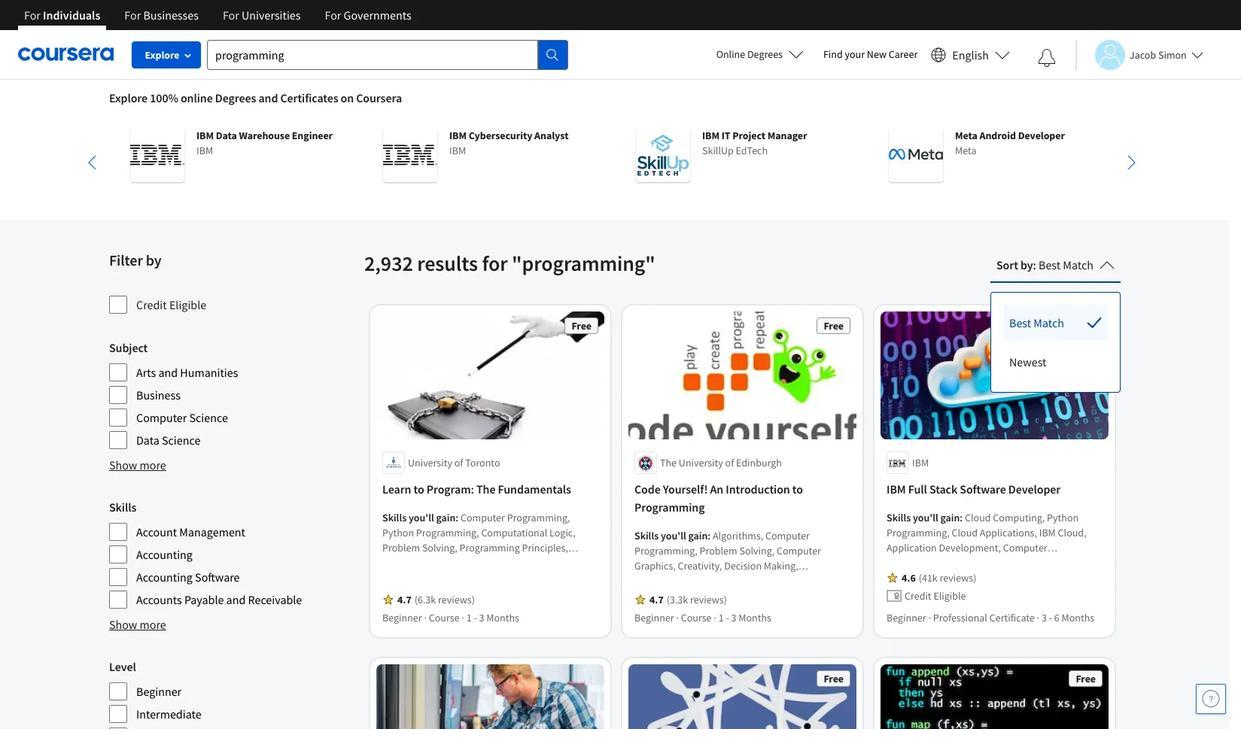 Task type: locate. For each thing, give the bounding box(es) containing it.
coursera image
[[18, 42, 114, 66]]

programming up 4.7 (6.3k reviews)
[[429, 557, 489, 570]]

1 horizontal spatial computational
[[481, 526, 547, 540]]

0 horizontal spatial 1
[[466, 612, 472, 625]]

software down creativity,
[[690, 590, 729, 603]]

arts
[[136, 365, 156, 380]]

developer
[[1018, 129, 1065, 142], [1008, 482, 1061, 497]]

free
[[572, 319, 592, 333], [824, 319, 844, 333], [824, 672, 844, 686], [1076, 672, 1096, 686]]

1 horizontal spatial beginner · course · 1 - 3 months
[[635, 612, 771, 625]]

1 horizontal spatial algorithms,
[[713, 529, 763, 543]]

show more button down data science
[[109, 456, 166, 474]]

algorithms, down tools,
[[494, 572, 545, 585]]

software up accounts payable and receivable
[[195, 570, 240, 585]]

0 horizontal spatial thinking,
[[451, 572, 492, 585]]

accounting down account
[[136, 547, 193, 562]]

solving, up decision
[[739, 545, 775, 558]]

project
[[733, 129, 765, 142]]

programming, up logic,
[[507, 511, 570, 525]]

for left universities
[[223, 8, 239, 23]]

show more button down the accounts
[[109, 616, 166, 634]]

0 horizontal spatial best
[[1009, 315, 1031, 330]]

software
[[960, 482, 1006, 497], [195, 570, 240, 585], [690, 590, 729, 603]]

5 · from the left
[[928, 612, 931, 625]]

1 - from the left
[[474, 612, 477, 625]]

4.7 left (6.3k
[[397, 593, 411, 607]]

0 vertical spatial programming,
[[507, 511, 570, 525]]

skills you'll gain :
[[382, 511, 461, 525], [887, 511, 965, 525], [635, 529, 713, 543]]

course for an
[[681, 612, 712, 625]]

system
[[788, 590, 820, 603]]

0 vertical spatial and
[[258, 90, 278, 105]]

and right "arts"
[[158, 365, 178, 380]]

2 beginner · course · 1 - 3 months from the left
[[635, 612, 771, 625]]

certificates
[[280, 90, 338, 105]]

show more button
[[109, 456, 166, 474], [109, 616, 166, 634]]

skills down "full"
[[887, 511, 911, 525]]

data science
[[136, 433, 201, 448]]

skills you'll gain : up python
[[382, 511, 461, 525]]

3 for from the left
[[223, 8, 239, 23]]

match right sort
[[1063, 257, 1094, 272]]

2 accounting from the top
[[136, 570, 193, 585]]

· down 4.7 (6.3k reviews)
[[462, 612, 464, 625]]

0 horizontal spatial course
[[429, 612, 460, 625]]

1 horizontal spatial ibm image
[[383, 128, 437, 182]]

0 horizontal spatial programming,
[[416, 526, 479, 540]]

thinking,
[[553, 557, 594, 570], [451, 572, 492, 585]]

0 vertical spatial algorithms,
[[713, 529, 763, 543]]

1 3 from the left
[[479, 612, 484, 625]]

months down 'engineering,'
[[739, 612, 771, 625]]

2 show more button from the top
[[109, 616, 166, 634]]

2 3 from the left
[[731, 612, 737, 625]]

1 horizontal spatial the
[[660, 456, 677, 470]]

english button
[[925, 30, 1016, 79]]

1 vertical spatial and
[[158, 365, 178, 380]]

0 horizontal spatial problem
[[382, 542, 420, 555]]

2 to from the left
[[792, 482, 803, 497]]

1 horizontal spatial you'll
[[661, 529, 686, 543]]

1 horizontal spatial -
[[726, 612, 729, 625]]

account management
[[136, 525, 245, 540]]

1 horizontal spatial software
[[690, 590, 729, 603]]

ibm for ibm cybersecurity analyst ibm
[[449, 129, 467, 142]]

find
[[823, 47, 843, 61]]

credit down filter by
[[136, 297, 167, 312]]

problem down python
[[382, 542, 420, 555]]

of left "edinburgh"
[[725, 456, 734, 470]]

2 vertical spatial software
[[690, 590, 729, 603]]

account
[[136, 525, 177, 540]]

0 vertical spatial credit
[[136, 297, 167, 312]]

2 vertical spatial and
[[226, 592, 246, 607]]

solving, inside the computer programming, python programming, computational logic, problem solving, programming principles, computer programming tools, critical thinking, computational thinking, algorithms, mathematics
[[422, 542, 457, 555]]

results
[[417, 250, 478, 277]]

0 vertical spatial accounting
[[136, 547, 193, 562]]

show more down the accounts
[[109, 617, 166, 632]]

course down 4.7 (3.3k reviews)
[[681, 612, 712, 625]]

computational up tools,
[[481, 526, 547, 540]]

reviews) right (6.3k
[[438, 593, 475, 607]]

reviews)
[[940, 572, 977, 585], [438, 593, 475, 607], [690, 593, 727, 607]]

0 horizontal spatial university
[[408, 456, 452, 470]]

algorithms, computer programming, problem solving, computer graphics, creativity, decision making, programming principles, computer graphic techniques, software engineering, system programming
[[635, 529, 826, 618]]

more
[[140, 458, 166, 473], [140, 617, 166, 632]]

beginner inside level group
[[136, 684, 182, 699]]

science
[[189, 410, 228, 425], [162, 433, 201, 448]]

0 vertical spatial more
[[140, 458, 166, 473]]

3 for the
[[479, 612, 484, 625]]

meta left android
[[955, 129, 978, 142]]

· left "professional"
[[928, 612, 931, 625]]

eligible down 4.6 (41k reviews)
[[934, 590, 966, 603]]

data down computer science
[[136, 433, 159, 448]]

intermediate
[[136, 707, 201, 722]]

for for individuals
[[24, 8, 41, 23]]

1 accounting from the top
[[136, 547, 193, 562]]

3 left 6
[[1042, 612, 1047, 625]]

1 show more button from the top
[[109, 456, 166, 474]]

reviews) right (41k at the bottom
[[940, 572, 977, 585]]

edinburgh
[[736, 456, 782, 470]]

0 horizontal spatial to
[[414, 482, 424, 497]]

0 horizontal spatial algorithms,
[[494, 572, 545, 585]]

1 down 4.7 (3.3k reviews)
[[719, 612, 724, 625]]

you'll up python
[[409, 511, 434, 525]]

1 vertical spatial algorithms,
[[494, 572, 545, 585]]

ibm image
[[130, 128, 184, 182], [383, 128, 437, 182]]

on
[[341, 90, 354, 105]]

1 horizontal spatial skills you'll gain :
[[635, 529, 713, 543]]

subject
[[109, 340, 148, 355]]

2 horizontal spatial software
[[960, 482, 1006, 497]]

:
[[1033, 257, 1036, 272], [456, 511, 459, 525], [960, 511, 963, 525], [708, 529, 711, 543]]

principles, up critical
[[522, 542, 568, 555]]

- down 4.7 (3.3k reviews)
[[726, 612, 729, 625]]

2 horizontal spatial -
[[1049, 612, 1052, 625]]

to right "introduction"
[[792, 482, 803, 497]]

list box
[[991, 293, 1120, 392]]

1 ibm image from the left
[[130, 128, 184, 182]]

1 horizontal spatial thinking,
[[553, 557, 594, 570]]

0 vertical spatial best
[[1039, 257, 1061, 272]]

1 vertical spatial show more
[[109, 617, 166, 632]]

programming inside code yourself! an introduction to programming
[[635, 500, 705, 515]]

computer science
[[136, 410, 228, 425]]

-
[[474, 612, 477, 625], [726, 612, 729, 625], [1049, 612, 1052, 625]]

ibm image down the coursera
[[383, 128, 437, 182]]

show up level
[[109, 617, 137, 632]]

0 horizontal spatial solving,
[[422, 542, 457, 555]]

decision
[[724, 560, 762, 573]]

level
[[109, 659, 136, 674]]

1 horizontal spatial gain
[[688, 529, 708, 543]]

4.7 for learn to program: the fundamentals
[[397, 593, 411, 607]]

· down (3.3k
[[676, 612, 679, 625]]

0 horizontal spatial principles,
[[522, 542, 568, 555]]

ibm cybersecurity analyst ibm
[[449, 129, 569, 157]]

2 university from the left
[[679, 456, 723, 470]]

subject group
[[109, 339, 355, 450]]

ibm inside ibm it project manager skillup edtech
[[702, 129, 720, 142]]

1 of from the left
[[454, 456, 463, 470]]

arts and humanities
[[136, 365, 238, 380]]

0 horizontal spatial months
[[486, 612, 519, 625]]

0 horizontal spatial of
[[454, 456, 463, 470]]

computer inside subject group
[[136, 410, 187, 425]]

2 months from the left
[[739, 612, 771, 625]]

data left warehouse
[[216, 129, 237, 142]]

1 horizontal spatial reviews)
[[690, 593, 727, 607]]

science down humanities
[[189, 410, 228, 425]]

programming,
[[507, 511, 570, 525], [416, 526, 479, 540], [635, 545, 698, 558]]

2 4.7 from the left
[[650, 593, 664, 607]]

(6.3k
[[414, 593, 436, 607]]

for for universities
[[223, 8, 239, 23]]

2 of from the left
[[725, 456, 734, 470]]

3 down 'engineering,'
[[731, 612, 737, 625]]

1 vertical spatial data
[[136, 433, 159, 448]]

learn to program: the fundamentals
[[382, 482, 571, 497]]

1 vertical spatial more
[[140, 617, 166, 632]]

0 vertical spatial thinking,
[[553, 557, 594, 570]]

ibm image for ibm cybersecurity analyst ibm
[[383, 128, 437, 182]]

0 horizontal spatial beginner · course · 1 - 3 months
[[382, 612, 519, 625]]

0 horizontal spatial you'll
[[409, 511, 434, 525]]

programming, up graphics,
[[635, 545, 698, 558]]

university
[[408, 456, 452, 470], [679, 456, 723, 470]]

programming, down the program:
[[416, 526, 479, 540]]

ibm image for ibm data warehouse engineer ibm
[[130, 128, 184, 182]]

1 horizontal spatial course
[[681, 612, 712, 625]]

2 show from the top
[[109, 617, 137, 632]]

android
[[980, 129, 1016, 142]]

0 horizontal spatial -
[[474, 612, 477, 625]]

2 course from the left
[[681, 612, 712, 625]]

1 months from the left
[[486, 612, 519, 625]]

ibm for ibm full stack software developer
[[887, 482, 906, 497]]

credit down 4.6
[[905, 590, 932, 603]]

3 · from the left
[[676, 612, 679, 625]]

code yourself! an introduction to programming link
[[635, 481, 851, 517]]

beginner · course · 1 - 3 months down 4.7 (3.3k reviews)
[[635, 612, 771, 625]]

meta right meta image
[[955, 144, 977, 157]]

3 - from the left
[[1049, 612, 1052, 625]]

1 vertical spatial credit
[[905, 590, 932, 603]]

problem inside the computer programming, python programming, computational logic, problem solving, programming principles, computer programming tools, critical thinking, computational thinking, algorithms, mathematics
[[382, 542, 420, 555]]

more for accounts
[[140, 617, 166, 632]]

1 4.7 from the left
[[397, 593, 411, 607]]

0 vertical spatial show
[[109, 458, 137, 473]]

0 vertical spatial developer
[[1018, 129, 1065, 142]]

computational up "mathematics"
[[382, 572, 449, 585]]

4 for from the left
[[325, 8, 341, 23]]

course
[[429, 612, 460, 625], [681, 612, 712, 625]]

ibm image down 100%
[[130, 128, 184, 182]]

course for program:
[[429, 612, 460, 625]]

stack
[[930, 482, 958, 497]]

0 vertical spatial eligible
[[169, 297, 206, 312]]

· left 6
[[1037, 612, 1040, 625]]

0 vertical spatial software
[[960, 482, 1006, 497]]

data inside subject group
[[136, 433, 159, 448]]

1 horizontal spatial and
[[226, 592, 246, 607]]

credit eligible down filter by
[[136, 297, 206, 312]]

reviews) for program:
[[438, 593, 475, 607]]

beginner up intermediate at the left bottom
[[136, 684, 182, 699]]

you'll up graphics,
[[661, 529, 686, 543]]

0 horizontal spatial ibm image
[[130, 128, 184, 182]]

1 horizontal spatial credit
[[905, 590, 932, 603]]

1 horizontal spatial programming,
[[507, 511, 570, 525]]

skills up account
[[109, 500, 136, 515]]

2 ibm image from the left
[[383, 128, 437, 182]]

1 vertical spatial match
[[1034, 315, 1064, 330]]

reviews) right (3.3k
[[690, 593, 727, 607]]

skills you'll gain : up graphics,
[[635, 529, 713, 543]]

science for computer science
[[189, 410, 228, 425]]

by for filter
[[146, 251, 161, 269]]

0 vertical spatial data
[[216, 129, 237, 142]]

gain up creativity,
[[688, 529, 708, 543]]

for for governments
[[325, 8, 341, 23]]

by right sort
[[1021, 257, 1033, 272]]

best inside list box
[[1009, 315, 1031, 330]]

ibm full stack software developer link
[[887, 481, 1103, 499]]

you'll down "full"
[[913, 511, 938, 525]]

reviews) for stack
[[940, 572, 977, 585]]

data inside ibm data warehouse engineer ibm
[[216, 129, 237, 142]]

and right payable
[[226, 592, 246, 607]]

1 vertical spatial computational
[[382, 572, 449, 585]]

gain down stack at the right
[[941, 511, 960, 525]]

show more down data science
[[109, 458, 166, 473]]

best
[[1039, 257, 1061, 272], [1009, 315, 1031, 330]]

1 vertical spatial best
[[1009, 315, 1031, 330]]

: up creativity,
[[708, 529, 711, 543]]

1 horizontal spatial months
[[739, 612, 771, 625]]

1 show more from the top
[[109, 458, 166, 473]]

explore
[[109, 90, 148, 105]]

you'll for code yourself! an introduction to programming
[[661, 529, 686, 543]]

0 vertical spatial show more
[[109, 458, 166, 473]]

1 beginner · course · 1 - 3 months from the left
[[382, 612, 519, 625]]

show more for data science
[[109, 458, 166, 473]]

4.7 left (3.3k
[[650, 593, 664, 607]]

by right filter
[[146, 251, 161, 269]]

2 - from the left
[[726, 612, 729, 625]]

1 for from the left
[[24, 8, 41, 23]]

more down the accounts
[[140, 617, 166, 632]]

0 horizontal spatial reviews)
[[438, 593, 475, 607]]

0 horizontal spatial 4.7
[[397, 593, 411, 607]]

manager
[[768, 129, 807, 142]]

3
[[479, 612, 484, 625], [731, 612, 737, 625], [1042, 612, 1047, 625]]

engineering,
[[731, 590, 786, 603]]

show more
[[109, 458, 166, 473], [109, 617, 166, 632]]

1 horizontal spatial principles,
[[697, 575, 743, 588]]

4.7 for code yourself! an introduction to programming
[[650, 593, 664, 607]]

eligible up arts and humanities on the bottom left
[[169, 297, 206, 312]]

edtech
[[736, 144, 768, 157]]

to right learn
[[414, 482, 424, 497]]

for left the governments
[[325, 8, 341, 23]]

1 horizontal spatial of
[[725, 456, 734, 470]]

thinking, down tools,
[[451, 572, 492, 585]]

course down 4.7 (6.3k reviews)
[[429, 612, 460, 625]]

0 horizontal spatial 3
[[479, 612, 484, 625]]

programming
[[635, 500, 705, 515], [460, 542, 520, 555], [429, 557, 489, 570], [635, 575, 695, 588], [635, 605, 695, 618]]

0 horizontal spatial computational
[[382, 572, 449, 585]]

1 vertical spatial science
[[162, 433, 201, 448]]

2 horizontal spatial you'll
[[913, 511, 938, 525]]

1 vertical spatial software
[[195, 570, 240, 585]]

2 for from the left
[[124, 8, 141, 23]]

for individuals
[[24, 8, 100, 23]]

for left the individuals
[[24, 8, 41, 23]]

beginner · professional certificate · 3 - 6 months
[[887, 612, 1095, 625]]

accounting for accounting software
[[136, 570, 193, 585]]

0 horizontal spatial data
[[136, 433, 159, 448]]

ibm full stack software developer
[[887, 482, 1061, 497]]

0 vertical spatial science
[[189, 410, 228, 425]]

1 vertical spatial the
[[476, 482, 496, 497]]

None search field
[[207, 40, 568, 70]]

1 horizontal spatial 1
[[719, 612, 724, 625]]

principles, down creativity,
[[697, 575, 743, 588]]

science down computer science
[[162, 433, 201, 448]]

science for data science
[[162, 433, 201, 448]]

for
[[24, 8, 41, 23], [124, 8, 141, 23], [223, 8, 239, 23], [325, 8, 341, 23]]

software right stack at the right
[[960, 482, 1006, 497]]

1 horizontal spatial 3
[[731, 612, 737, 625]]

- down 4.7 (6.3k reviews)
[[474, 612, 477, 625]]

1 horizontal spatial solving,
[[739, 545, 775, 558]]

0 horizontal spatial skills you'll gain :
[[382, 511, 461, 525]]

governments
[[344, 8, 411, 23]]

level group
[[109, 658, 355, 729]]

1 show from the top
[[109, 458, 137, 473]]

- left 6
[[1049, 612, 1052, 625]]

gain down the program:
[[436, 511, 456, 525]]

match up newest
[[1034, 315, 1064, 330]]

1 vertical spatial show
[[109, 617, 137, 632]]

1 horizontal spatial university
[[679, 456, 723, 470]]

software inside algorithms, computer programming, problem solving, computer graphics, creativity, decision making, programming principles, computer graphic techniques, software engineering, system programming
[[690, 590, 729, 603]]

you'll for learn to program: the fundamentals
[[409, 511, 434, 525]]

1 course from the left
[[429, 612, 460, 625]]

best up newest
[[1009, 315, 1031, 330]]

show down data science
[[109, 458, 137, 473]]

gain for to
[[688, 529, 708, 543]]

0 horizontal spatial by
[[146, 251, 161, 269]]

for left businesses
[[124, 8, 141, 23]]

0 vertical spatial principles,
[[522, 542, 568, 555]]

0 horizontal spatial software
[[195, 570, 240, 585]]

1 vertical spatial meta
[[955, 144, 977, 157]]

ibm for ibm
[[912, 456, 929, 470]]

to
[[414, 482, 424, 497], [792, 482, 803, 497]]

0 horizontal spatial gain
[[436, 511, 456, 525]]

more down data science
[[140, 458, 166, 473]]

1 1 from the left
[[466, 612, 472, 625]]

skills
[[109, 500, 136, 515], [382, 511, 407, 525], [887, 511, 911, 525], [635, 529, 659, 543]]

match
[[1063, 257, 1094, 272], [1034, 315, 1064, 330]]

credit
[[136, 297, 167, 312], [905, 590, 932, 603]]

show more button for accounts
[[109, 616, 166, 634]]

4.7
[[397, 593, 411, 607], [650, 593, 664, 607]]

2 show more from the top
[[109, 617, 166, 632]]

· down (6.3k
[[424, 612, 427, 625]]

1 vertical spatial principles,
[[697, 575, 743, 588]]

2 1 from the left
[[719, 612, 724, 625]]

months right 6
[[1062, 612, 1095, 625]]

0 horizontal spatial and
[[158, 365, 178, 380]]

1 more from the top
[[140, 458, 166, 473]]

and right degrees
[[258, 90, 278, 105]]

2 meta from the top
[[955, 144, 977, 157]]

1 vertical spatial accounting
[[136, 570, 193, 585]]

: right sort
[[1033, 257, 1036, 272]]

principles,
[[522, 542, 568, 555], [697, 575, 743, 588]]

2 horizontal spatial programming,
[[635, 545, 698, 558]]

1 horizontal spatial to
[[792, 482, 803, 497]]

6 · from the left
[[1037, 612, 1040, 625]]

1 down 4.7 (6.3k reviews)
[[466, 612, 472, 625]]

2 more from the top
[[140, 617, 166, 632]]

to inside code yourself! an introduction to programming
[[792, 482, 803, 497]]

beginner
[[382, 612, 422, 625], [635, 612, 674, 625], [887, 612, 926, 625], [136, 684, 182, 699]]

1 vertical spatial eligible
[[934, 590, 966, 603]]

1 horizontal spatial problem
[[700, 545, 737, 558]]

university up yourself!
[[679, 456, 723, 470]]

degrees
[[215, 90, 256, 105]]

algorithms, up decision
[[713, 529, 763, 543]]

problem up creativity,
[[700, 545, 737, 558]]

business
[[136, 388, 181, 403]]

0 horizontal spatial eligible
[[169, 297, 206, 312]]

eligible
[[169, 297, 206, 312], [934, 590, 966, 603]]

4 · from the left
[[714, 612, 716, 625]]

career
[[889, 47, 918, 61]]

the down toronto
[[476, 482, 496, 497]]

of
[[454, 456, 463, 470], [725, 456, 734, 470]]

and inside skills group
[[226, 592, 246, 607]]

1 vertical spatial developer
[[1008, 482, 1061, 497]]

by
[[146, 251, 161, 269], [1021, 257, 1033, 272]]

thinking, down logic,
[[553, 557, 594, 570]]



Task type: vqa. For each thing, say whether or not it's contained in the screenshot.
the right ibm IMAGE
yes



Task type: describe. For each thing, give the bounding box(es) containing it.
yourself!
[[663, 482, 708, 497]]

for governments
[[325, 8, 411, 23]]

the university of edinburgh
[[660, 456, 782, 470]]

computer programming, python programming, computational logic, problem solving, programming principles, computer programming tools, critical thinking, computational thinking, algorithms, mathematics
[[382, 511, 594, 600]]

it
[[722, 129, 731, 142]]

1 vertical spatial credit eligible
[[905, 590, 966, 603]]

skills you'll gain : for code yourself! an introduction to programming
[[635, 529, 713, 543]]

3 3 from the left
[[1042, 612, 1047, 625]]

0 horizontal spatial credit eligible
[[136, 297, 206, 312]]

skills up python
[[382, 511, 407, 525]]

full
[[908, 482, 927, 497]]

beginner · course · 1 - 3 months for an
[[635, 612, 771, 625]]

more for data
[[140, 458, 166, 473]]

critical
[[520, 557, 551, 570]]

an
[[710, 482, 723, 497]]

principles, inside algorithms, computer programming, problem solving, computer graphics, creativity, decision making, programming principles, computer graphic techniques, software engineering, system programming
[[697, 575, 743, 588]]

2 horizontal spatial skills you'll gain :
[[887, 511, 965, 525]]

ibm for ibm it project manager skillup edtech
[[702, 129, 720, 142]]

businesses
[[143, 8, 199, 23]]

find your new career
[[823, 47, 918, 61]]

and inside subject group
[[158, 365, 178, 380]]

problem inside algorithms, computer programming, problem solving, computer graphics, creativity, decision making, programming principles, computer graphic techniques, software engineering, system programming
[[700, 545, 737, 558]]

accounting for accounting
[[136, 547, 193, 562]]

4.6 (41k reviews)
[[902, 572, 977, 585]]

sort
[[997, 257, 1018, 272]]

for universities
[[223, 8, 301, 23]]

making,
[[764, 560, 798, 573]]

accounting software
[[136, 570, 240, 585]]

find your new career link
[[816, 45, 925, 64]]

programming up tools,
[[460, 542, 520, 555]]

skills inside skills group
[[109, 500, 136, 515]]

warehouse
[[239, 129, 290, 142]]

1 for program:
[[466, 612, 472, 625]]

: down ibm full stack software developer
[[960, 511, 963, 525]]

4.6
[[902, 572, 916, 585]]

humanities
[[180, 365, 238, 380]]

programming, inside algorithms, computer programming, problem solving, computer graphics, creativity, decision making, programming principles, computer graphic techniques, software engineering, system programming
[[635, 545, 698, 558]]

show for data
[[109, 458, 137, 473]]

explore 100% online degrees and certificates on coursera
[[109, 90, 402, 105]]

coursera
[[356, 90, 402, 105]]

for businesses
[[124, 8, 199, 23]]

"programming"
[[512, 250, 655, 277]]

engineer
[[292, 129, 333, 142]]

learn
[[382, 482, 411, 497]]

2 horizontal spatial and
[[258, 90, 278, 105]]

graphic
[[792, 575, 826, 588]]

100%
[[150, 90, 178, 105]]

skills group
[[109, 498, 355, 610]]

toronto
[[465, 456, 500, 470]]

payable
[[184, 592, 224, 607]]

match inside list box
[[1034, 315, 1064, 330]]

algorithms, inside algorithms, computer programming, problem solving, computer graphics, creativity, decision making, programming principles, computer graphic techniques, software engineering, system programming
[[713, 529, 763, 543]]

1 meta from the top
[[955, 129, 978, 142]]

analyst
[[534, 129, 569, 142]]

show notifications image
[[1038, 49, 1056, 67]]

tools,
[[491, 557, 517, 570]]

for for businesses
[[124, 8, 141, 23]]

0 vertical spatial the
[[660, 456, 677, 470]]

english
[[952, 47, 989, 62]]

months for the
[[486, 612, 519, 625]]

program:
[[427, 482, 474, 497]]

principles, inside the computer programming, python programming, computational logic, problem solving, programming principles, computer programming tools, critical thinking, computational thinking, algorithms, mathematics
[[522, 542, 568, 555]]

0 vertical spatial computational
[[481, 526, 547, 540]]

1 · from the left
[[424, 612, 427, 625]]

skillup
[[702, 144, 734, 157]]

1 university from the left
[[408, 456, 452, 470]]

1 horizontal spatial eligible
[[934, 590, 966, 603]]

beginner down "mathematics"
[[382, 612, 422, 625]]

1 to from the left
[[414, 482, 424, 497]]

sort by : best match
[[997, 257, 1094, 272]]

management
[[179, 525, 245, 540]]

certificate
[[990, 612, 1035, 625]]

0 horizontal spatial credit
[[136, 297, 167, 312]]

receivable
[[248, 592, 302, 607]]

developer inside meta android developer meta
[[1018, 129, 1065, 142]]

professional
[[933, 612, 987, 625]]

meta image
[[889, 128, 943, 182]]

ibm data warehouse engineer ibm
[[196, 129, 333, 157]]

fundamentals
[[498, 482, 571, 497]]

new
[[867, 47, 887, 61]]

programming up techniques,
[[635, 575, 695, 588]]

newest
[[1009, 355, 1047, 370]]

- for introduction
[[726, 612, 729, 625]]

the inside the learn to program: the fundamentals link
[[476, 482, 496, 497]]

beginner · course · 1 - 3 months for program:
[[382, 612, 519, 625]]

show more for accounts payable and receivable
[[109, 617, 166, 632]]

techniques,
[[635, 590, 687, 603]]

list box containing best match
[[991, 293, 1120, 392]]

universities
[[242, 8, 301, 23]]

cybersecurity
[[469, 129, 532, 142]]

3 for introduction
[[731, 612, 737, 625]]

algorithms, inside the computer programming, python programming, computational logic, problem solving, programming principles, computer programming tools, critical thinking, computational thinking, algorithms, mathematics
[[494, 572, 545, 585]]

individuals
[[43, 8, 100, 23]]

accounts
[[136, 592, 182, 607]]

skillup edtech image
[[636, 128, 690, 182]]

by for sort
[[1021, 257, 1033, 272]]

4.7 (6.3k reviews)
[[397, 593, 475, 607]]

graphics,
[[635, 560, 676, 573]]

logic,
[[550, 526, 576, 540]]

months for introduction
[[739, 612, 771, 625]]

help center image
[[1202, 690, 1220, 708]]

accounts payable and receivable
[[136, 592, 302, 607]]

filter
[[109, 251, 143, 269]]

ibm for ibm data warehouse engineer ibm
[[196, 129, 214, 142]]

best match
[[1009, 315, 1064, 330]]

creativity,
[[678, 560, 722, 573]]

1 vertical spatial thinking,
[[451, 572, 492, 585]]

1 for an
[[719, 612, 724, 625]]

3 months from the left
[[1062, 612, 1095, 625]]

online
[[181, 90, 213, 105]]

(41k
[[919, 572, 938, 585]]

6
[[1054, 612, 1060, 625]]

code yourself! an introduction to programming
[[635, 482, 803, 515]]

2,932 results for "programming"
[[364, 250, 655, 277]]

software inside skills group
[[195, 570, 240, 585]]

0 vertical spatial match
[[1063, 257, 1094, 272]]

gain for fundamentals
[[436, 511, 456, 525]]

reviews) for an
[[690, 593, 727, 607]]

learn to program: the fundamentals link
[[382, 481, 598, 499]]

show more button for data
[[109, 456, 166, 474]]

beginner down 4.6
[[887, 612, 926, 625]]

beginner down techniques,
[[635, 612, 674, 625]]

for
[[482, 250, 508, 277]]

code
[[635, 482, 661, 497]]

meta android developer meta
[[955, 129, 1065, 157]]

(3.3k
[[667, 593, 688, 607]]

skills you'll gain : for learn to program: the fundamentals
[[382, 511, 461, 525]]

- for the
[[474, 612, 477, 625]]

skills up graphics,
[[635, 529, 659, 543]]

programming down techniques,
[[635, 605, 695, 618]]

introduction
[[726, 482, 790, 497]]

show for accounts
[[109, 617, 137, 632]]

2 horizontal spatial gain
[[941, 511, 960, 525]]

filter by
[[109, 251, 161, 269]]

solving, inside algorithms, computer programming, problem solving, computer graphics, creativity, decision making, programming principles, computer graphic techniques, software engineering, system programming
[[739, 545, 775, 558]]

2,932
[[364, 250, 413, 277]]

mathematics
[[382, 587, 439, 600]]

university of toronto
[[408, 456, 500, 470]]

: down the program:
[[456, 511, 459, 525]]

banner navigation
[[12, 0, 424, 41]]

2 · from the left
[[462, 612, 464, 625]]

python
[[382, 526, 414, 540]]



